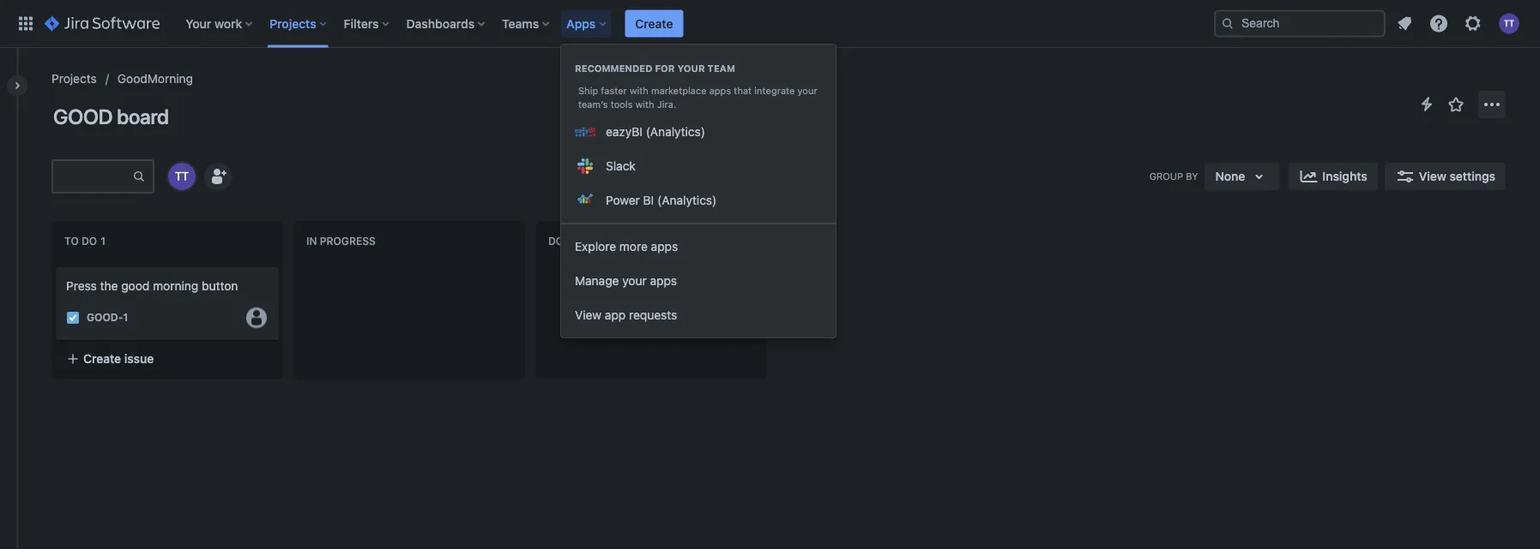 Task type: vqa. For each thing, say whether or not it's contained in the screenshot.
the Slack
yes



Task type: describe. For each thing, give the bounding box(es) containing it.
Search this board text field
[[53, 161, 132, 192]]

in progress
[[306, 236, 376, 248]]

teams button
[[497, 10, 556, 37]]

0 vertical spatial (analytics)
[[646, 125, 705, 139]]

filters
[[344, 16, 379, 30]]

apps
[[566, 16, 596, 30]]

create button
[[625, 10, 683, 37]]

create for create
[[635, 16, 673, 30]]

insights
[[1322, 169, 1367, 184]]

teams
[[502, 16, 539, 30]]

terry turtle image
[[168, 163, 196, 190]]

bi
[[643, 193, 654, 208]]

view app requests
[[575, 308, 677, 323]]

your inside manage your apps link
[[622, 274, 647, 288]]

do
[[81, 236, 97, 248]]

to do element
[[64, 236, 109, 248]]

dashboards button
[[401, 10, 492, 37]]

eazybi (analytics)
[[606, 125, 705, 139]]

explore
[[575, 240, 616, 254]]

search image
[[1221, 17, 1235, 30]]

good board
[[53, 105, 169, 129]]

group
[[1149, 171, 1183, 182]]

goodmorning link
[[117, 69, 193, 89]]

tools
[[611, 99, 633, 110]]

settings image
[[1463, 13, 1483, 34]]

more image
[[1482, 94, 1502, 115]]

create for create issue
[[83, 352, 121, 366]]

team's
[[578, 99, 608, 110]]

by
[[1186, 171, 1198, 182]]

none
[[1215, 169, 1245, 184]]

dashboards
[[406, 16, 475, 30]]

recommended
[[575, 63, 653, 74]]

apps for explore more apps
[[651, 240, 678, 254]]

goodmorning
[[117, 72, 193, 86]]

add people image
[[208, 166, 228, 187]]

ship
[[578, 85, 598, 97]]

button
[[202, 279, 238, 293]]

create issue button
[[56, 344, 279, 375]]

apps for manage your apps
[[650, 274, 677, 288]]

group containing eazybi (analytics)
[[561, 45, 836, 223]]

integrate
[[754, 85, 795, 97]]

view app requests link
[[561, 299, 836, 333]]

to do
[[64, 236, 97, 248]]

in
[[306, 236, 317, 248]]

issue
[[124, 352, 154, 366]]

insights button
[[1288, 163, 1378, 190]]

1 vertical spatial (analytics)
[[657, 193, 717, 208]]

insights image
[[1298, 166, 1319, 187]]

done
[[548, 236, 578, 248]]

power
[[606, 193, 640, 208]]

to
[[64, 236, 79, 248]]

projects link
[[51, 69, 97, 89]]

unassigned image
[[246, 308, 267, 328]]

filters button
[[339, 10, 396, 37]]

press
[[66, 279, 97, 293]]

power bi (analytics) link
[[561, 184, 836, 218]]

none button
[[1205, 163, 1280, 190]]

good-
[[87, 312, 123, 324]]

good-1
[[87, 312, 128, 324]]

group by
[[1149, 171, 1198, 182]]



Task type: locate. For each thing, give the bounding box(es) containing it.
1
[[123, 312, 128, 324]]

settings
[[1450, 169, 1495, 184]]

view settings
[[1419, 169, 1495, 184]]

projects right work
[[270, 16, 316, 30]]

explore more apps
[[575, 240, 678, 254]]

apps inside explore more apps link
[[651, 240, 678, 254]]

0 vertical spatial your
[[677, 63, 705, 74]]

2 vertical spatial apps
[[650, 274, 677, 288]]

projects
[[270, 16, 316, 30], [51, 72, 97, 86]]

projects inside popup button
[[270, 16, 316, 30]]

ship faster with marketplace apps that integrate your team's tools with jira.
[[578, 85, 817, 110]]

jira.
[[657, 99, 676, 110]]

create column image
[[781, 225, 801, 245]]

explore more apps link
[[561, 230, 836, 264]]

1 vertical spatial projects
[[51, 72, 97, 86]]

help image
[[1429, 13, 1449, 34]]

manage your apps
[[575, 274, 677, 288]]

1 vertical spatial with
[[635, 99, 654, 110]]

banner
[[0, 0, 1540, 48]]

sidebar navigation image
[[0, 69, 38, 103]]

create left issue
[[83, 352, 121, 366]]

1 vertical spatial create
[[83, 352, 121, 366]]

power bi (analytics)
[[606, 193, 717, 208]]

create up the recommended for your team at the top left of the page
[[635, 16, 673, 30]]

your inside ship faster with marketplace apps that integrate your team's tools with jira.
[[797, 85, 817, 97]]

slack link
[[561, 149, 836, 184]]

apps inside manage your apps link
[[650, 274, 677, 288]]

1 horizontal spatial view
[[1419, 169, 1446, 184]]

1 horizontal spatial projects
[[270, 16, 316, 30]]

progress
[[320, 236, 376, 248]]

banner containing your work
[[0, 0, 1540, 48]]

your right integrate
[[797, 85, 817, 97]]

view inside view settings button
[[1419, 169, 1446, 184]]

with
[[630, 85, 648, 97], [635, 99, 654, 110]]

0 horizontal spatial view
[[575, 308, 602, 323]]

recommended for your team
[[575, 63, 735, 74]]

primary element
[[10, 0, 1214, 48]]

faster
[[601, 85, 627, 97]]

0 vertical spatial create
[[635, 16, 673, 30]]

view inside view app requests link
[[575, 308, 602, 323]]

(analytics) down slack link
[[657, 193, 717, 208]]

the
[[100, 279, 118, 293]]

view for view app requests
[[575, 308, 602, 323]]

that
[[734, 85, 752, 97]]

0 vertical spatial apps
[[709, 85, 731, 97]]

press the good morning button
[[66, 279, 238, 293]]

task image
[[66, 311, 80, 325]]

view left settings
[[1419, 169, 1446, 184]]

apps inside ship faster with marketplace apps that integrate your team's tools with jira.
[[709, 85, 731, 97]]

good-1 link
[[87, 311, 128, 325]]

projects for the projects popup button
[[270, 16, 316, 30]]

projects for "projects" link at the left of page
[[51, 72, 97, 86]]

view settings button
[[1385, 163, 1506, 190]]

0 horizontal spatial projects
[[51, 72, 97, 86]]

your
[[677, 63, 705, 74], [797, 85, 817, 97], [622, 274, 647, 288]]

create
[[635, 16, 673, 30], [83, 352, 121, 366]]

manage your apps link
[[561, 264, 836, 299]]

apps down team
[[709, 85, 731, 97]]

your up marketplace at the top left
[[677, 63, 705, 74]]

1 vertical spatial your
[[797, 85, 817, 97]]

group
[[561, 45, 836, 223]]

0 horizontal spatial your
[[622, 274, 647, 288]]

projects button
[[264, 10, 333, 37]]

with up tools
[[630, 85, 648, 97]]

2 horizontal spatial your
[[797, 85, 817, 97]]

good
[[53, 105, 113, 129]]

morning
[[153, 279, 198, 293]]

for
[[655, 63, 675, 74]]

0 vertical spatial view
[[1419, 169, 1446, 184]]

(analytics) down jira.
[[646, 125, 705, 139]]

your down more
[[622, 274, 647, 288]]

(analytics)
[[646, 125, 705, 139], [657, 193, 717, 208]]

apps right more
[[651, 240, 678, 254]]

apps
[[709, 85, 731, 97], [651, 240, 678, 254], [650, 274, 677, 288]]

view for view settings
[[1419, 169, 1446, 184]]

powerbi logo image
[[575, 190, 595, 211]]

with left jira.
[[635, 99, 654, 110]]

notifications image
[[1394, 13, 1415, 34]]

create inside primary element
[[635, 16, 673, 30]]

your
[[186, 16, 211, 30]]

appswitcher icon image
[[15, 13, 36, 34]]

board
[[117, 105, 169, 129]]

marketplace
[[651, 85, 707, 97]]

work
[[214, 16, 242, 30]]

1 vertical spatial view
[[575, 308, 602, 323]]

team
[[707, 63, 735, 74]]

Search field
[[1214, 10, 1386, 37]]

apps up requests
[[650, 274, 677, 288]]

1 horizontal spatial create
[[635, 16, 673, 30]]

your work button
[[180, 10, 259, 37]]

slackforatlassianapp logo image
[[575, 156, 595, 177]]

your profile and settings image
[[1499, 13, 1519, 34]]

requests
[[629, 308, 677, 323]]

eazybi (analytics) link
[[561, 115, 836, 149]]

apps button
[[561, 10, 613, 37]]

manage
[[575, 274, 619, 288]]

eazybi
[[606, 125, 643, 139]]

create issue
[[83, 352, 154, 366]]

0 vertical spatial with
[[630, 85, 648, 97]]

create issue image
[[45, 256, 66, 276]]

slack
[[606, 159, 636, 173]]

projects up good
[[51, 72, 97, 86]]

1 vertical spatial apps
[[651, 240, 678, 254]]

automations menu button icon image
[[1416, 94, 1437, 115]]

your work
[[186, 16, 242, 30]]

good
[[121, 279, 150, 293]]

view
[[1419, 169, 1446, 184], [575, 308, 602, 323]]

2 vertical spatial your
[[622, 274, 647, 288]]

jira software image
[[45, 13, 160, 34], [45, 13, 160, 34]]

1 horizontal spatial your
[[677, 63, 705, 74]]

0 horizontal spatial create
[[83, 352, 121, 366]]

view left app
[[575, 308, 602, 323]]

0 vertical spatial projects
[[270, 16, 316, 30]]

more
[[619, 240, 648, 254]]

app
[[605, 308, 626, 323]]

star good board image
[[1446, 94, 1466, 115]]

eazybi logo image
[[575, 122, 595, 142]]



